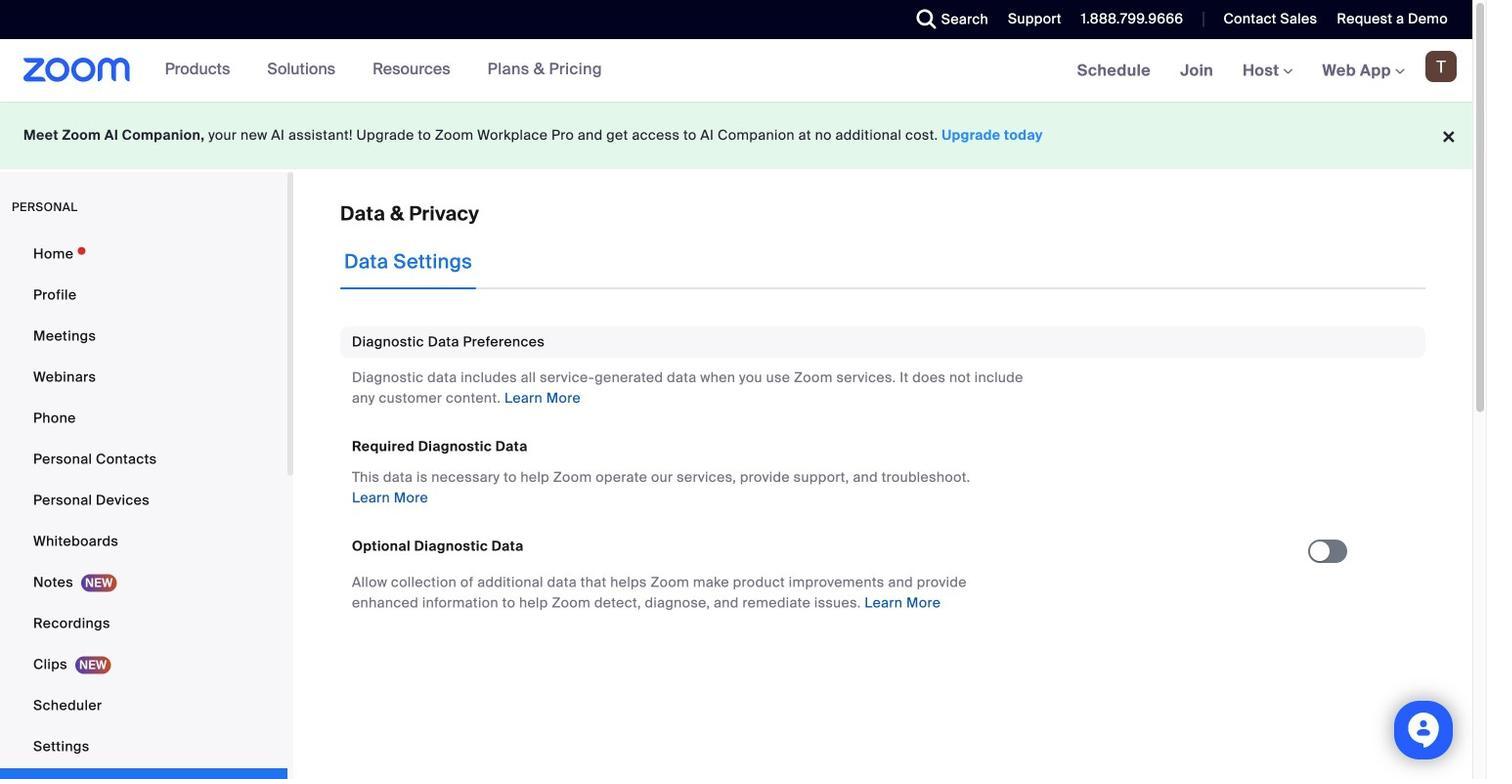 Task type: describe. For each thing, give the bounding box(es) containing it.
profile picture image
[[1426, 51, 1457, 82]]

meetings navigation
[[1063, 39, 1473, 103]]

zoom logo image
[[23, 58, 131, 82]]



Task type: vqa. For each thing, say whether or not it's contained in the screenshot.
first menu item from the bottom
no



Task type: locate. For each thing, give the bounding box(es) containing it.
banner
[[0, 39, 1473, 103]]

product information navigation
[[131, 39, 617, 102]]

personal menu menu
[[0, 235, 288, 780]]

tab
[[340, 235, 476, 290]]

footer
[[0, 102, 1473, 169]]



